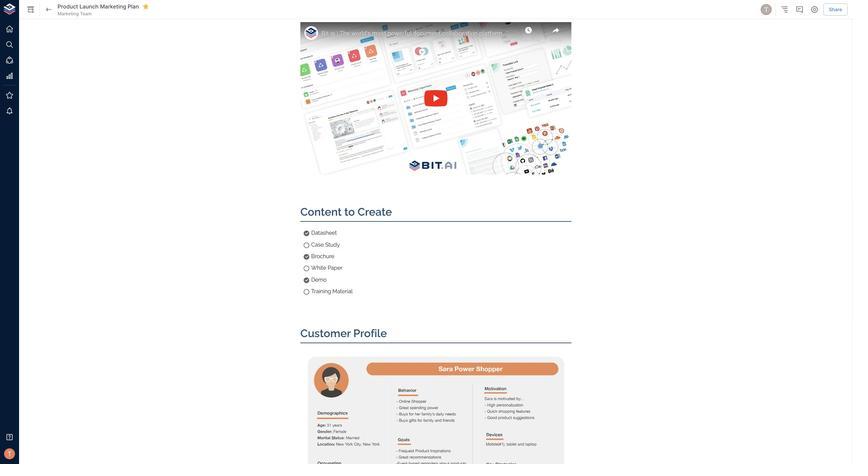 Task type: describe. For each thing, give the bounding box(es) containing it.
white
[[311, 265, 326, 272]]

material
[[332, 289, 353, 295]]

show wiki image
[[27, 5, 35, 14]]

case
[[311, 242, 324, 248]]

team
[[80, 11, 92, 16]]

unchecked image for training material
[[303, 289, 310, 296]]

white paper
[[311, 265, 343, 272]]

datasheet
[[311, 230, 337, 236]]

customer
[[300, 327, 351, 340]]

launch
[[80, 3, 99, 10]]

remove favorite image
[[143, 3, 149, 10]]

product launch marketing plan
[[58, 3, 139, 10]]

1 vertical spatial marketing
[[58, 11, 79, 16]]

checked image for demo
[[303, 277, 310, 284]]

plan
[[128, 3, 139, 10]]

table of contents image
[[781, 5, 789, 14]]

1 vertical spatial t button
[[2, 447, 17, 462]]

share
[[829, 6, 842, 12]]

content to create
[[300, 206, 392, 218]]

comments image
[[796, 5, 804, 14]]

content
[[300, 206, 342, 218]]



Task type: vqa. For each thing, say whether or not it's contained in the screenshot.
Material
yes



Task type: locate. For each thing, give the bounding box(es) containing it.
0 horizontal spatial t button
[[2, 447, 17, 462]]

0 vertical spatial t
[[764, 6, 768, 13]]

1 vertical spatial unchecked image
[[303, 265, 310, 272]]

paper
[[328, 265, 343, 272]]

checked image left "demo"
[[303, 277, 310, 284]]

product
[[58, 3, 78, 10]]

0 horizontal spatial t
[[8, 451, 12, 458]]

training
[[311, 289, 331, 295]]

t button
[[760, 3, 773, 16], [2, 447, 17, 462]]

marketing team
[[58, 11, 92, 16]]

brochure
[[311, 253, 334, 260]]

2 unchecked image from the top
[[303, 265, 310, 272]]

marketing team link
[[58, 11, 92, 17]]

share button
[[824, 3, 848, 16]]

1 horizontal spatial t
[[764, 6, 768, 13]]

to
[[344, 206, 355, 218]]

unchecked image for white paper
[[303, 265, 310, 272]]

checked image
[[303, 230, 310, 237]]

unchecked image for case study
[[303, 242, 310, 249]]

unchecked image left case
[[303, 242, 310, 249]]

checked image for brochure
[[303, 254, 310, 261]]

1 checked image from the top
[[303, 254, 310, 261]]

0 horizontal spatial marketing
[[58, 11, 79, 16]]

1 horizontal spatial marketing
[[100, 3, 126, 10]]

create
[[358, 206, 392, 218]]

t for t button to the right
[[764, 6, 768, 13]]

study
[[325, 242, 340, 248]]

unchecked image left 'white'
[[303, 265, 310, 272]]

1 unchecked image from the top
[[303, 242, 310, 249]]

0 vertical spatial unchecked image
[[303, 242, 310, 249]]

marketing down product
[[58, 11, 79, 16]]

training material
[[311, 289, 353, 295]]

1 horizontal spatial t button
[[760, 3, 773, 16]]

3 unchecked image from the top
[[303, 289, 310, 296]]

2 checked image from the top
[[303, 277, 310, 284]]

1 vertical spatial t
[[8, 451, 12, 458]]

unchecked image
[[303, 242, 310, 249], [303, 265, 310, 272], [303, 289, 310, 296]]

checked image left "brochure"
[[303, 254, 310, 261]]

t for bottom t button
[[8, 451, 12, 458]]

0 vertical spatial checked image
[[303, 254, 310, 261]]

checked image
[[303, 254, 310, 261], [303, 277, 310, 284]]

0 vertical spatial t button
[[760, 3, 773, 16]]

0 vertical spatial marketing
[[100, 3, 126, 10]]

settings image
[[811, 5, 819, 14]]

marketing left plan
[[100, 3, 126, 10]]

t
[[764, 6, 768, 13], [8, 451, 12, 458]]

unchecked image left training
[[303, 289, 310, 296]]

1 vertical spatial checked image
[[303, 277, 310, 284]]

go back image
[[45, 5, 53, 14]]

demo
[[311, 277, 327, 283]]

case study
[[311, 242, 340, 248]]

profile
[[353, 327, 387, 340]]

2 vertical spatial unchecked image
[[303, 289, 310, 296]]

marketing
[[100, 3, 126, 10], [58, 11, 79, 16]]

customer profile
[[300, 327, 387, 340]]



